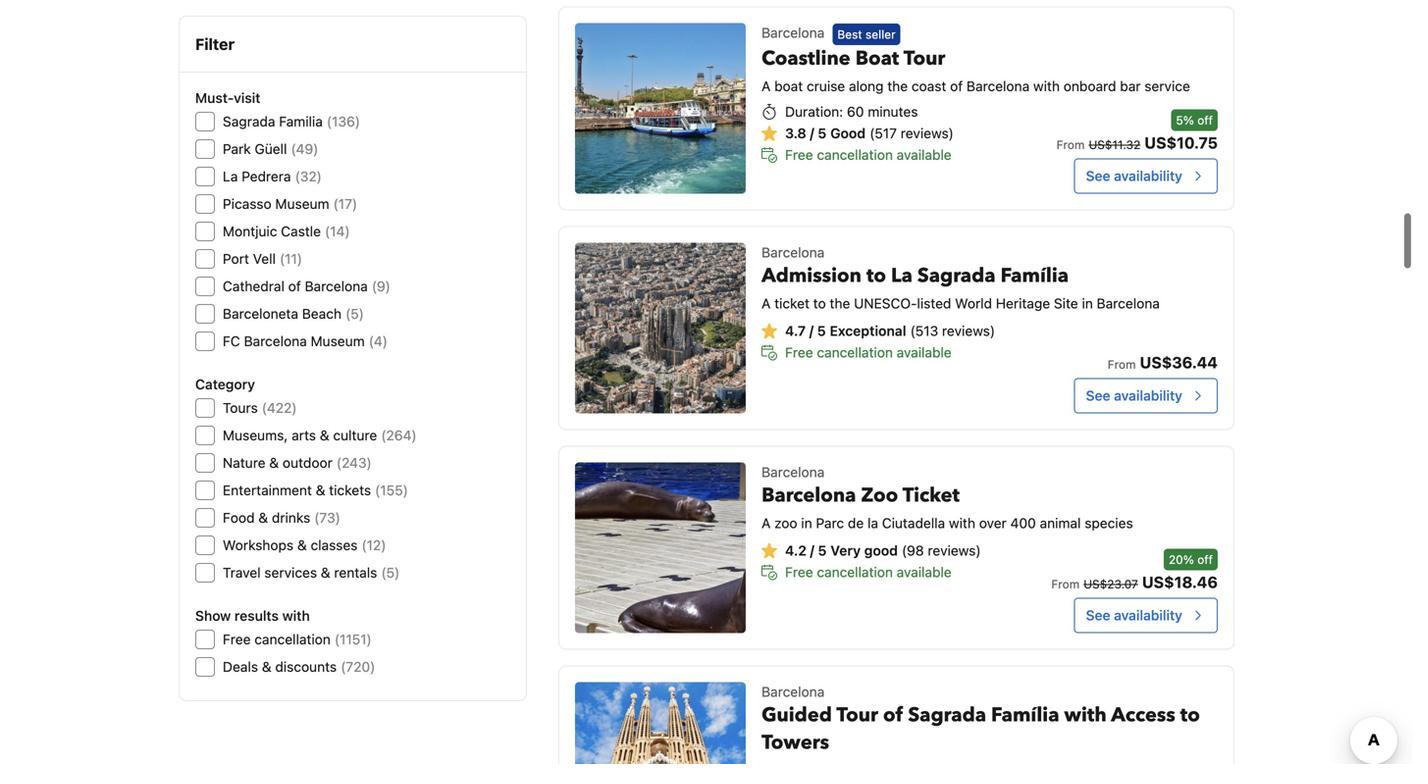Task type: describe. For each thing, give the bounding box(es) containing it.
montjuic castle (14)
[[223, 223, 350, 240]]

admission to la sagrada família image
[[575, 243, 746, 414]]

from inside from us$36.44
[[1108, 358, 1136, 372]]

to for guided
[[1181, 702, 1200, 729]]

la inside barcelona admission to la sagrada família a ticket to the unesco-listed world heritage site in barcelona
[[891, 263, 913, 290]]

guided
[[762, 702, 832, 729]]

drinks
[[272, 510, 310, 526]]

60
[[847, 103, 864, 120]]

the inside barcelona admission to la sagrada família a ticket to the unesco-listed world heritage site in barcelona
[[830, 296, 850, 312]]

category
[[195, 376, 255, 393]]

food & drinks (73)
[[223, 510, 341, 526]]

barcelona zoo ticket image
[[575, 463, 746, 634]]

barcelona up coastline
[[762, 25, 825, 41]]

in inside 'barcelona barcelona zoo ticket a zoo in parc de la ciutadella with over 400 animal species'
[[801, 515, 812, 532]]

beach
[[302, 306, 342, 322]]

from for barcelona zoo ticket
[[1052, 578, 1080, 592]]

familia
[[279, 113, 323, 130]]

4.2
[[785, 543, 807, 559]]

arts
[[292, 427, 316, 444]]

4.2 / 5 very good (98 reviews)
[[785, 543, 981, 559]]

picasso museum (17)
[[223, 196, 357, 212]]

coastline
[[762, 45, 851, 72]]

5%
[[1176, 113, 1194, 127]]

onboard
[[1064, 78, 1117, 94]]

free down '4.2'
[[785, 565, 813, 581]]

available for la
[[897, 345, 952, 361]]

0 vertical spatial (5)
[[346, 306, 364, 322]]

world
[[955, 296, 992, 312]]

coast
[[912, 78, 947, 94]]

minutes
[[868, 103, 918, 120]]

entertainment
[[223, 482, 312, 499]]

tour for guided
[[837, 702, 879, 729]]

coastline boat tour a boat cruise along the coast of barcelona with onboard bar service
[[762, 45, 1191, 94]]

fc barcelona museum (4)
[[223, 333, 388, 349]]

cancellation down good
[[817, 147, 893, 163]]

(517
[[870, 125, 897, 141]]

free down "4.7"
[[785, 345, 813, 361]]

(720)
[[341, 659, 375, 675]]

3.8 / 5 good (517 reviews)
[[785, 125, 954, 141]]

1 vertical spatial museum
[[311, 333, 365, 349]]

reviews) for (513 reviews)
[[942, 323, 995, 339]]

montjuic
[[223, 223, 277, 240]]

(9)
[[372, 278, 391, 294]]

entertainment & tickets (155)
[[223, 482, 408, 499]]

with inside 'barcelona guided tour of sagrada família with access to towers'
[[1065, 702, 1107, 729]]

availability for barcelona zoo ticket
[[1114, 608, 1183, 624]]

0 vertical spatial 5
[[818, 125, 827, 141]]

of inside 'barcelona guided tour of sagrada família with access to towers'
[[883, 702, 903, 729]]

outdoor
[[283, 455, 333, 471]]

3.8
[[785, 125, 807, 141]]

zoo
[[861, 483, 898, 510]]

fc
[[223, 333, 240, 349]]

seller
[[866, 27, 896, 41]]

off for barcelona zoo ticket
[[1198, 553, 1213, 567]]

deals
[[223, 659, 258, 675]]

(12)
[[362, 537, 386, 554]]

barcelona up beach
[[305, 278, 368, 294]]

0 vertical spatial /
[[810, 125, 814, 141]]

1 vertical spatial (5)
[[381, 565, 400, 581]]

us$11.32
[[1089, 138, 1141, 152]]

la pedrera (32)
[[223, 168, 322, 185]]

a inside barcelona admission to la sagrada família a ticket to the unesco-listed world heritage site in barcelona
[[762, 296, 771, 312]]

vell
[[253, 251, 276, 267]]

park güell (49)
[[223, 141, 318, 157]]

reviews) for (517 reviews)
[[901, 125, 954, 141]]

5% off
[[1176, 113, 1213, 127]]

barcelona up admission
[[762, 245, 825, 261]]

família for la
[[1001, 263, 1069, 290]]

0 vertical spatial sagrada
[[223, 113, 275, 130]]

free cancellation available for zoo
[[785, 565, 952, 581]]

from us$23.07 us$18.46
[[1052, 573, 1218, 592]]

sagrada familia (136)
[[223, 113, 360, 130]]

cancellation down very
[[817, 565, 893, 581]]

cruise
[[807, 78, 845, 94]]

free cancellation available for to
[[785, 345, 952, 361]]

ticket
[[903, 483, 960, 510]]

(155)
[[375, 482, 408, 499]]

(1151)
[[335, 632, 372, 648]]

show results with
[[195, 608, 310, 624]]

picasso
[[223, 196, 272, 212]]

tours (422)
[[223, 400, 297, 416]]

ticket
[[775, 296, 810, 312]]

heritage
[[996, 296, 1051, 312]]

20%
[[1169, 553, 1194, 567]]

best seller
[[838, 27, 896, 41]]

very
[[831, 543, 861, 559]]

boat
[[775, 78, 803, 94]]

& down classes
[[321, 565, 331, 581]]

port vell (11)
[[223, 251, 302, 267]]

0 vertical spatial to
[[867, 263, 886, 290]]

ciutadella
[[882, 515, 945, 532]]

(136)
[[327, 113, 360, 130]]

tickets
[[329, 482, 371, 499]]

barcelona up the zoo at the bottom right of page
[[762, 464, 825, 481]]

(4)
[[369, 333, 388, 349]]

travel services & rentals (5)
[[223, 565, 400, 581]]

a inside 'barcelona barcelona zoo ticket a zoo in parc de la ciutadella with over 400 animal species'
[[762, 515, 771, 532]]

nature & outdoor (243)
[[223, 455, 372, 471]]

with inside 'barcelona barcelona zoo ticket a zoo in parc de la ciutadella with over 400 animal species'
[[949, 515, 976, 532]]

barcelona admission to la sagrada família a ticket to the unesco-listed world heritage site in barcelona
[[762, 245, 1160, 312]]

cancellation up deals & discounts (720)
[[255, 632, 331, 648]]

(32)
[[295, 168, 322, 185]]

barcelona down barceloneta
[[244, 333, 307, 349]]

(513
[[910, 323, 939, 339]]

barcelona inside coastline boat tour a boat cruise along the coast of barcelona with onboard bar service
[[967, 78, 1030, 94]]

see availability for coastline boat tour
[[1086, 168, 1183, 184]]

of inside coastline boat tour a boat cruise along the coast of barcelona with onboard bar service
[[950, 78, 963, 94]]



Task type: locate. For each thing, give the bounding box(es) containing it.
1 vertical spatial free cancellation available
[[785, 345, 952, 361]]

tours
[[223, 400, 258, 416]]

us$10.75
[[1145, 134, 1218, 152]]

the up exceptional
[[830, 296, 850, 312]]

in right the zoo at the bottom right of page
[[801, 515, 812, 532]]

1 see availability from the top
[[1086, 168, 1183, 184]]

2 a from the top
[[762, 296, 771, 312]]

from
[[1057, 138, 1085, 152], [1108, 358, 1136, 372], [1052, 578, 1080, 592]]

availability down from us$36.44
[[1114, 388, 1183, 404]]

1 horizontal spatial in
[[1082, 296, 1093, 312]]

2 vertical spatial sagrada
[[908, 702, 987, 729]]

1 vertical spatial availability
[[1114, 388, 1183, 404]]

from left 'us$11.32' on the right of page
[[1057, 138, 1085, 152]]

(73)
[[314, 510, 341, 526]]

5 down duration:
[[818, 125, 827, 141]]

to right ticket
[[814, 296, 826, 312]]

1 horizontal spatial the
[[888, 78, 908, 94]]

1 vertical spatial /
[[810, 323, 814, 339]]

2 vertical spatial free cancellation available
[[785, 565, 952, 581]]

0 vertical spatial available
[[897, 147, 952, 163]]

best
[[838, 27, 862, 41]]

availability
[[1114, 168, 1183, 184], [1114, 388, 1183, 404], [1114, 608, 1183, 624]]

2 vertical spatial /
[[810, 543, 815, 559]]

cathedral
[[223, 278, 285, 294]]

3 free cancellation available from the top
[[785, 565, 952, 581]]

2 see from the top
[[1086, 388, 1111, 404]]

towers
[[762, 730, 830, 757]]

off
[[1198, 113, 1213, 127], [1198, 553, 1213, 567]]

see for admission to la sagrada família
[[1086, 388, 1111, 404]]

service
[[1145, 78, 1191, 94]]

available down (513
[[897, 345, 952, 361]]

workshops
[[223, 537, 294, 554]]

availability for coastline boat tour
[[1114, 168, 1183, 184]]

1 availability from the top
[[1114, 168, 1183, 184]]

1 vertical spatial in
[[801, 515, 812, 532]]

availability down from us$11.32 us$10.75
[[1114, 168, 1183, 184]]

güell
[[255, 141, 287, 157]]

free up "deals" at the left bottom
[[223, 632, 251, 648]]

boat
[[856, 45, 899, 72]]

see availability down from us$36.44
[[1086, 388, 1183, 404]]

must-visit
[[195, 90, 261, 106]]

4.7
[[785, 323, 806, 339]]

1 vertical spatial the
[[830, 296, 850, 312]]

(49)
[[291, 141, 318, 157]]

of up barceloneta beach (5)
[[288, 278, 301, 294]]

& for deals & discounts
[[262, 659, 272, 675]]

us$18.46
[[1142, 573, 1218, 592]]

0 horizontal spatial tour
[[837, 702, 879, 729]]

família for of
[[991, 702, 1060, 729]]

rentals
[[334, 565, 377, 581]]

with inside coastline boat tour a boat cruise along the coast of barcelona with onboard bar service
[[1034, 78, 1060, 94]]

1 off from the top
[[1198, 113, 1213, 127]]

see availability for barcelona zoo ticket
[[1086, 608, 1183, 624]]

2 availability from the top
[[1114, 388, 1183, 404]]

2 vertical spatial a
[[762, 515, 771, 532]]

0 vertical spatial availability
[[1114, 168, 1183, 184]]

show
[[195, 608, 231, 624]]

& for entertainment & tickets
[[316, 482, 325, 499]]

0 vertical spatial família
[[1001, 263, 1069, 290]]

3 a from the top
[[762, 515, 771, 532]]

1 vertical spatial tour
[[837, 702, 879, 729]]

barceloneta
[[223, 306, 298, 322]]

3 availability from the top
[[1114, 608, 1183, 624]]

5 left very
[[818, 543, 827, 559]]

in right site on the right
[[1082, 296, 1093, 312]]

(98
[[902, 543, 924, 559]]

barcelona right site on the right
[[1097, 296, 1160, 312]]

see availability down from us$23.07 us$18.46
[[1086, 608, 1183, 624]]

/ right '4.2'
[[810, 543, 815, 559]]

must-
[[195, 90, 234, 106]]

from for coastline boat tour
[[1057, 138, 1085, 152]]

(243)
[[337, 455, 372, 471]]

availability for admission to la sagrada família
[[1114, 388, 1183, 404]]

museum up the castle
[[275, 196, 329, 212]]

0 vertical spatial off
[[1198, 113, 1213, 127]]

0 vertical spatial free cancellation available
[[785, 147, 952, 163]]

& right arts
[[320, 427, 329, 444]]

us$23.07
[[1084, 578, 1139, 592]]

from inside from us$11.32 us$10.75
[[1057, 138, 1085, 152]]

1 vertical spatial família
[[991, 702, 1060, 729]]

0 vertical spatial of
[[950, 78, 963, 94]]

pedrera
[[242, 168, 291, 185]]

access
[[1111, 702, 1176, 729]]

results
[[235, 608, 279, 624]]

1 a from the top
[[762, 78, 771, 94]]

reviews)
[[901, 125, 954, 141], [942, 323, 995, 339], [928, 543, 981, 559]]

1 vertical spatial a
[[762, 296, 771, 312]]

tour up the "coast"
[[904, 45, 946, 72]]

park
[[223, 141, 251, 157]]

services
[[264, 565, 317, 581]]

admission
[[762, 263, 862, 290]]

1 available from the top
[[897, 147, 952, 163]]

with left onboard
[[1034, 78, 1060, 94]]

/ for admission
[[810, 323, 814, 339]]

0 vertical spatial see availability
[[1086, 168, 1183, 184]]

a
[[762, 78, 771, 94], [762, 296, 771, 312], [762, 515, 771, 532]]

2 vertical spatial from
[[1052, 578, 1080, 592]]

barcelona barcelona zoo ticket a zoo in parc de la ciutadella with over 400 animal species
[[762, 464, 1133, 532]]

2 vertical spatial see
[[1086, 608, 1111, 624]]

0 vertical spatial see
[[1086, 168, 1111, 184]]

(11)
[[280, 251, 302, 267]]

5 for admission
[[817, 323, 826, 339]]

with left over
[[949, 515, 976, 532]]

see availability for admission to la sagrada família
[[1086, 388, 1183, 404]]

1 vertical spatial available
[[897, 345, 952, 361]]

of right the "coast"
[[950, 78, 963, 94]]

/ right 3.8
[[810, 125, 814, 141]]

discounts
[[275, 659, 337, 675]]

see
[[1086, 168, 1111, 184], [1086, 388, 1111, 404], [1086, 608, 1111, 624]]

0 vertical spatial reviews)
[[901, 125, 954, 141]]

guided tour of sagrada família with access to towers image
[[575, 683, 746, 765]]

1 vertical spatial reviews)
[[942, 323, 995, 339]]

0 horizontal spatial of
[[288, 278, 301, 294]]

free cancellation available down 3.8 / 5 good (517 reviews)
[[785, 147, 952, 163]]

1 free cancellation available from the top
[[785, 147, 952, 163]]

coastline boat tour image
[[575, 23, 746, 194]]

with left access
[[1065, 702, 1107, 729]]

exceptional
[[830, 323, 907, 339]]

museum down beach
[[311, 333, 365, 349]]

animal
[[1040, 515, 1081, 532]]

the
[[888, 78, 908, 94], [830, 296, 850, 312]]

1 horizontal spatial of
[[883, 702, 903, 729]]

barceloneta beach (5)
[[223, 306, 364, 322]]

zoo
[[775, 515, 798, 532]]

barcelona inside 'barcelona guided tour of sagrada família with access to towers'
[[762, 684, 825, 701]]

museums,
[[223, 427, 288, 444]]

1 vertical spatial from
[[1108, 358, 1136, 372]]

0 vertical spatial in
[[1082, 296, 1093, 312]]

free cancellation available
[[785, 147, 952, 163], [785, 345, 952, 361], [785, 565, 952, 581]]

of right guided
[[883, 702, 903, 729]]

sagrada for guided
[[908, 702, 987, 729]]

sagrada for admission
[[918, 263, 996, 290]]

1 horizontal spatial tour
[[904, 45, 946, 72]]

available for ticket
[[897, 565, 952, 581]]

along
[[849, 78, 884, 94]]

família inside barcelona admission to la sagrada família a ticket to the unesco-listed world heritage site in barcelona
[[1001, 263, 1069, 290]]

cancellation down exceptional
[[817, 345, 893, 361]]

availability down from us$23.07 us$18.46
[[1114, 608, 1183, 624]]

0 horizontal spatial to
[[814, 296, 826, 312]]

to for admission
[[814, 296, 826, 312]]

(5) right beach
[[346, 306, 364, 322]]

available down (98
[[897, 565, 952, 581]]

free down 3.8
[[785, 147, 813, 163]]

nature
[[223, 455, 266, 471]]

2 horizontal spatial of
[[950, 78, 963, 94]]

to up unesco-
[[867, 263, 886, 290]]

3 see availability from the top
[[1086, 608, 1183, 624]]

off right 20%
[[1198, 553, 1213, 567]]

0 vertical spatial la
[[223, 168, 238, 185]]

tour inside 'barcelona guided tour of sagrada família with access to towers'
[[837, 702, 879, 729]]

0 horizontal spatial in
[[801, 515, 812, 532]]

& up 'entertainment'
[[269, 455, 279, 471]]

free cancellation available down exceptional
[[785, 345, 952, 361]]

free cancellation (1151)
[[223, 632, 372, 648]]

1 vertical spatial see
[[1086, 388, 1111, 404]]

4.7 / 5 exceptional (513 reviews)
[[785, 323, 995, 339]]

& up (73)
[[316, 482, 325, 499]]

site
[[1054, 296, 1079, 312]]

2 vertical spatial available
[[897, 565, 952, 581]]

/ right "4.7"
[[810, 323, 814, 339]]

to
[[867, 263, 886, 290], [814, 296, 826, 312], [1181, 702, 1200, 729]]

/
[[810, 125, 814, 141], [810, 323, 814, 339], [810, 543, 815, 559]]

/ for barcelona
[[810, 543, 815, 559]]

1 vertical spatial to
[[814, 296, 826, 312]]

a left the zoo at the bottom right of page
[[762, 515, 771, 532]]

(17)
[[333, 196, 357, 212]]

1 see from the top
[[1086, 168, 1111, 184]]

available
[[897, 147, 952, 163], [897, 345, 952, 361], [897, 565, 952, 581]]

2 vertical spatial see availability
[[1086, 608, 1183, 624]]

a left ticket
[[762, 296, 771, 312]]

2 vertical spatial to
[[1181, 702, 1200, 729]]

barcelona
[[762, 25, 825, 41], [967, 78, 1030, 94], [762, 245, 825, 261], [305, 278, 368, 294], [1097, 296, 1160, 312], [244, 333, 307, 349], [762, 464, 825, 481], [762, 483, 856, 510], [762, 684, 825, 701]]

free
[[785, 147, 813, 163], [785, 345, 813, 361], [785, 565, 813, 581], [223, 632, 251, 648]]

1 vertical spatial of
[[288, 278, 301, 294]]

free cancellation available down good
[[785, 565, 952, 581]]

1 horizontal spatial to
[[867, 263, 886, 290]]

la up unesco-
[[891, 263, 913, 290]]

from inside from us$23.07 us$18.46
[[1052, 578, 1080, 592]]

(264)
[[381, 427, 417, 444]]

the inside coastline boat tour a boat cruise along the coast of barcelona with onboard bar service
[[888, 78, 908, 94]]

1 horizontal spatial la
[[891, 263, 913, 290]]

2 off from the top
[[1198, 553, 1213, 567]]

barcelona guided tour of sagrada família with access to towers
[[762, 684, 1200, 757]]

2 vertical spatial reviews)
[[928, 543, 981, 559]]

reviews) right (98
[[928, 543, 981, 559]]

barcelona up guided
[[762, 684, 825, 701]]

0 horizontal spatial (5)
[[346, 306, 364, 322]]

2 vertical spatial of
[[883, 702, 903, 729]]

to inside 'barcelona guided tour of sagrada família with access to towers'
[[1181, 702, 1200, 729]]

from left us$36.44
[[1108, 358, 1136, 372]]

& up the travel services & rentals (5)
[[297, 537, 307, 554]]

a inside coastline boat tour a boat cruise along the coast of barcelona with onboard bar service
[[762, 78, 771, 94]]

& for nature & outdoor
[[269, 455, 279, 471]]

2 available from the top
[[897, 345, 952, 361]]

see availability down from us$11.32 us$10.75
[[1086, 168, 1183, 184]]

5 right "4.7"
[[817, 323, 826, 339]]

see for barcelona zoo ticket
[[1086, 608, 1111, 624]]

the up minutes
[[888, 78, 908, 94]]

0 horizontal spatial the
[[830, 296, 850, 312]]

museums, arts & culture (264)
[[223, 427, 417, 444]]

2 free cancellation available from the top
[[785, 345, 952, 361]]

filter
[[195, 35, 235, 53]]

see down from us$36.44
[[1086, 388, 1111, 404]]

barcelona up parc
[[762, 483, 856, 510]]

& for food & drinks
[[258, 510, 268, 526]]

1 vertical spatial la
[[891, 263, 913, 290]]

2 vertical spatial availability
[[1114, 608, 1183, 624]]

in inside barcelona admission to la sagrada família a ticket to the unesco-listed world heritage site in barcelona
[[1082, 296, 1093, 312]]

good
[[831, 125, 866, 141]]

1 vertical spatial see availability
[[1086, 388, 1183, 404]]

0 vertical spatial the
[[888, 78, 908, 94]]

& right food
[[258, 510, 268, 526]]

família
[[1001, 263, 1069, 290], [991, 702, 1060, 729]]

2 horizontal spatial to
[[1181, 702, 1200, 729]]

(5)
[[346, 306, 364, 322], [381, 565, 400, 581]]

bar
[[1120, 78, 1141, 94]]

barcelona right the "coast"
[[967, 78, 1030, 94]]

sagrada inside 'barcelona guided tour of sagrada família with access to towers'
[[908, 702, 987, 729]]

la down park
[[223, 168, 238, 185]]

& right "deals" at the left bottom
[[262, 659, 272, 675]]

2 see availability from the top
[[1086, 388, 1183, 404]]

tour right guided
[[837, 702, 879, 729]]

tour for boat
[[904, 45, 946, 72]]

see for coastline boat tour
[[1086, 168, 1111, 184]]

see down 'us$11.32' on the right of page
[[1086, 168, 1111, 184]]

of
[[950, 78, 963, 94], [288, 278, 301, 294], [883, 702, 903, 729]]

1 horizontal spatial (5)
[[381, 565, 400, 581]]

0 vertical spatial from
[[1057, 138, 1085, 152]]

a left boat
[[762, 78, 771, 94]]

with up free cancellation (1151)
[[282, 608, 310, 624]]

família inside 'barcelona guided tour of sagrada família with access to towers'
[[991, 702, 1060, 729]]

sagrada inside barcelona admission to la sagrada família a ticket to the unesco-listed world heritage site in barcelona
[[918, 263, 996, 290]]

5 for barcelona
[[818, 543, 827, 559]]

listed
[[917, 296, 952, 312]]

5
[[818, 125, 827, 141], [817, 323, 826, 339], [818, 543, 827, 559]]

20% off
[[1169, 553, 1213, 567]]

available down (517
[[897, 147, 952, 163]]

off for coastline boat tour
[[1198, 113, 1213, 127]]

off right 5%
[[1198, 113, 1213, 127]]

0 vertical spatial tour
[[904, 45, 946, 72]]

see down us$23.07
[[1086, 608, 1111, 624]]

1 vertical spatial 5
[[817, 323, 826, 339]]

de
[[848, 515, 864, 532]]

to right access
[[1181, 702, 1200, 729]]

1 vertical spatial off
[[1198, 553, 1213, 567]]

1 vertical spatial sagrada
[[918, 263, 996, 290]]

us$36.44
[[1140, 354, 1218, 372]]

(5) down (12)
[[381, 565, 400, 581]]

reviews) down world on the top
[[942, 323, 995, 339]]

& for workshops & classes
[[297, 537, 307, 554]]

visit
[[234, 90, 261, 106]]

0 vertical spatial a
[[762, 78, 771, 94]]

tour inside coastline boat tour a boat cruise along the coast of barcelona with onboard bar service
[[904, 45, 946, 72]]

species
[[1085, 515, 1133, 532]]

3 see from the top
[[1086, 608, 1111, 624]]

0 horizontal spatial la
[[223, 168, 238, 185]]

3 available from the top
[[897, 565, 952, 581]]

classes
[[311, 537, 358, 554]]

see availability
[[1086, 168, 1183, 184], [1086, 388, 1183, 404], [1086, 608, 1183, 624]]

reviews) down minutes
[[901, 125, 954, 141]]

la
[[868, 515, 879, 532]]

from left us$23.07
[[1052, 578, 1080, 592]]

0 vertical spatial museum
[[275, 196, 329, 212]]

2 vertical spatial 5
[[818, 543, 827, 559]]



Task type: vqa. For each thing, say whether or not it's contained in the screenshot.


